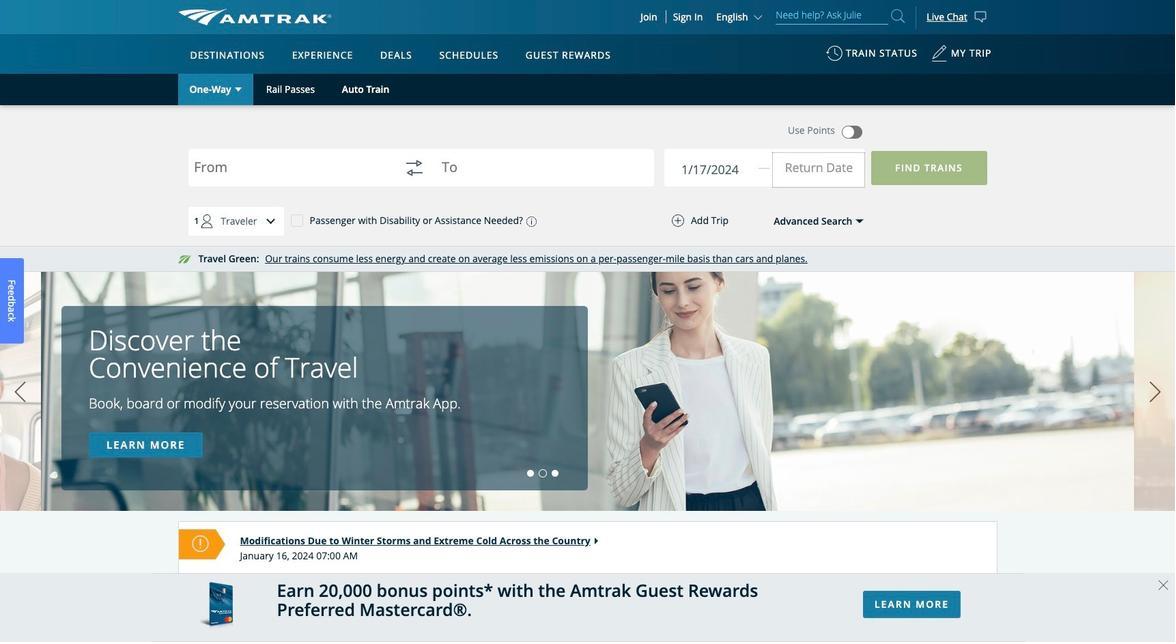 Task type: vqa. For each thing, say whether or not it's contained in the screenshot.
Slide 3 tab at the bottom of page
yes



Task type: locate. For each thing, give the bounding box(es) containing it.
regions map image
[[229, 114, 557, 305]]

next image
[[1146, 375, 1166, 409]]

passenger image
[[194, 208, 221, 235]]

more information about accessible travel requests. image
[[523, 216, 537, 227]]

switch departure and arrival stations. image
[[398, 152, 431, 184]]

None field
[[194, 152, 387, 196], [442, 152, 635, 196], [678, 152, 773, 187], [678, 152, 773, 187]]

slide 2 tab
[[540, 470, 547, 477]]

banner
[[0, 0, 1176, 315]]

Please enter your search item search field
[[776, 7, 889, 25]]

None checkbox
[[291, 214, 303, 226]]

application
[[229, 114, 557, 305]]

select caret image
[[235, 88, 242, 91]]

slide 1 tab
[[528, 470, 534, 477]]



Task type: describe. For each thing, give the bounding box(es) containing it.
search icon image
[[892, 7, 905, 25]]

plus icon image
[[672, 215, 685, 227]]

amtrak sustains leaf icon image
[[178, 256, 192, 264]]

none field "from"
[[194, 152, 387, 196]]

From text field
[[194, 160, 387, 179]]

click to add the number travelers and discount types image
[[257, 208, 285, 235]]

none field to
[[442, 152, 635, 196]]

previous image
[[10, 375, 30, 409]]

amtrak guest rewards preferred mastercard image
[[198, 582, 233, 633]]

open image
[[856, 219, 865, 224]]

amtrak image
[[178, 9, 331, 25]]

choose a slide to display tab list
[[0, 470, 562, 477]]

slide 3 tab
[[552, 470, 559, 477]]

To text field
[[442, 160, 635, 179]]



